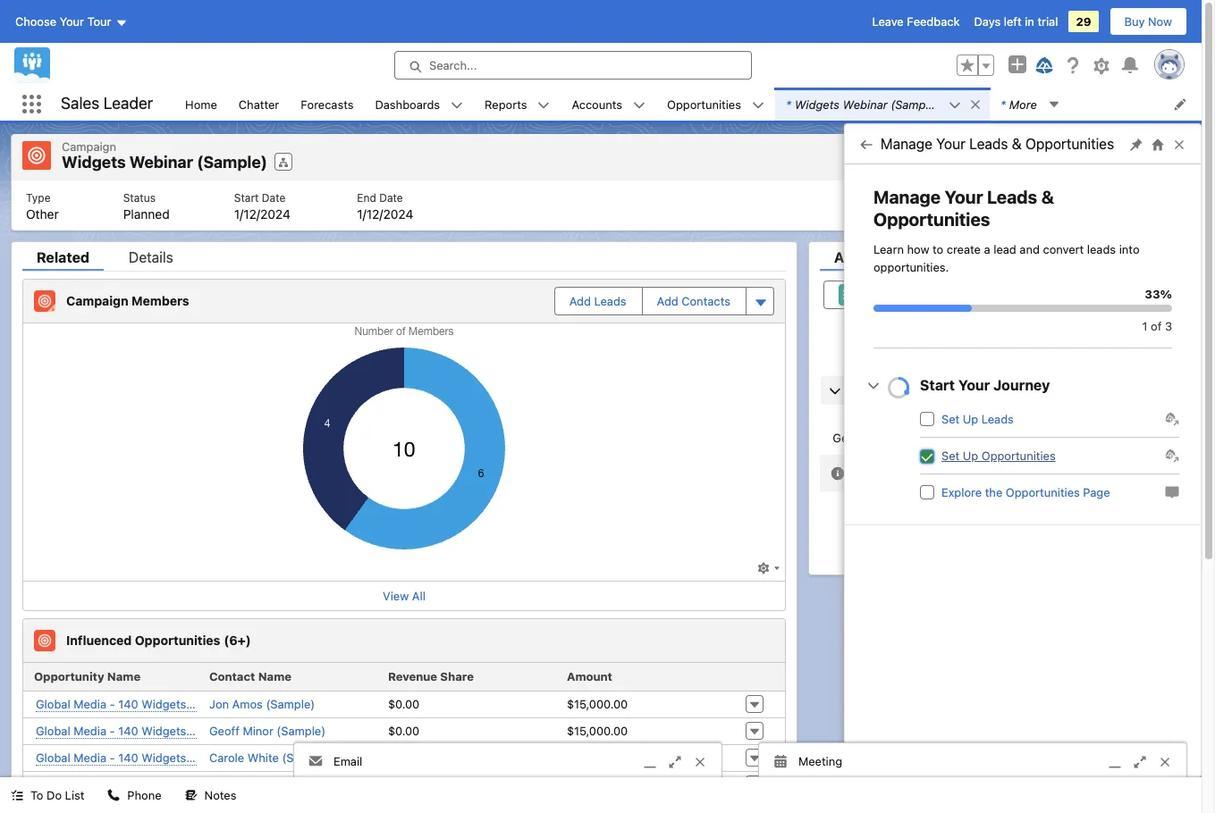 Task type: describe. For each thing, give the bounding box(es) containing it.
0 vertical spatial manage your leads & opportunities
[[881, 136, 1114, 152]]

progress bar progress bar
[[874, 305, 1172, 312]]

other
[[26, 206, 59, 221]]

related
[[37, 249, 89, 265]]

action element
[[739, 663, 785, 692]]

text default image inside explore the opportunities page list item
[[1165, 486, 1179, 500]]

search...
[[429, 58, 477, 72]]

revenue
[[388, 670, 437, 684]]

change
[[872, 466, 912, 480]]

your
[[1066, 466, 1090, 480]]

start your journey button
[[920, 376, 1050, 394]]

text default image inside set up leads list item
[[1165, 412, 1179, 427]]

0 horizontal spatial list
[[65, 789, 84, 803]]

in
[[1025, 14, 1034, 29]]

opportunities inside list item
[[667, 97, 741, 111]]

an
[[960, 431, 973, 445]]

$4,000.00
[[567, 778, 623, 792]]

jennifer stamos (sample) link
[[209, 778, 349, 792]]

the
[[985, 486, 1003, 500]]

now
[[1148, 14, 1172, 29]]

up for leads
[[963, 412, 978, 427]]

learn how to create a lead and convert leads into opportunities.
[[874, 242, 1140, 274]]

activities
[[961, 414, 1009, 428]]

global for geoff minor (sample)
[[36, 724, 70, 738]]

reports link
[[474, 88, 538, 121]]

set for set up leads
[[942, 412, 960, 427]]

leave feedback link
[[872, 14, 960, 29]]

opportunities list item
[[656, 88, 775, 121]]

learn
[[874, 242, 904, 257]]

your inside dropdown button
[[958, 377, 990, 393]]

search... button
[[394, 51, 752, 80]]

try
[[995, 466, 1010, 480]]

related link
[[22, 249, 104, 270]]

global for carole white (sample)
[[36, 751, 70, 765]]

add for add leads
[[569, 294, 591, 308]]

0 vertical spatial manage
[[881, 136, 933, 152]]

buy
[[1124, 14, 1145, 29]]

a inside learn how to create a lead and convert leads into opportunities.
[[984, 242, 990, 257]]

left
[[1004, 14, 1022, 29]]

1/12/2024 for start date 1/12/2024
[[234, 206, 291, 221]]

campaign for campaign
[[62, 139, 116, 154]]

chatter
[[239, 97, 279, 111]]

started
[[855, 431, 894, 445]]

$0.00 for jon amos (sample)
[[388, 697, 420, 712]]

carole white (sample) link
[[209, 751, 331, 765]]

add for add contacts
[[657, 294, 678, 308]]

jon amos (sample)
[[209, 697, 315, 712]]

how
[[907, 242, 929, 257]]

filters.
[[1093, 466, 1128, 480]]

send
[[935, 150, 963, 164]]

expand
[[1065, 350, 1105, 364]]

* more
[[1001, 97, 1037, 111]]

convert
[[1043, 242, 1084, 257]]

show
[[950, 513, 980, 528]]

start your journey
[[920, 377, 1050, 393]]

name for opportunity name
[[107, 670, 141, 684]]

dashboards list item
[[364, 88, 474, 121]]

global media - 140 widgets (sample) link for jon
[[36, 697, 238, 712]]

leads inside list item
[[982, 412, 1014, 427]]

overdue
[[922, 383, 971, 397]]

shown,
[[954, 466, 992, 480]]

geoff minor (sample) link
[[209, 724, 326, 739]]

opportunities.
[[874, 260, 949, 274]]

global media - 140 widgets (sample) for carole
[[36, 751, 238, 765]]

global media - 140 widgets (sample) for geoff
[[36, 724, 238, 738]]

delete
[[1100, 150, 1135, 164]]

start for start date 1/12/2024
[[234, 191, 259, 204]]

$0.00 for jennifer stamos (sample)
[[388, 778, 420, 792]]

all down 33%
[[1165, 350, 1179, 364]]

upcoming
[[849, 383, 907, 397]]

1 horizontal spatial view all link
[[1135, 343, 1179, 372]]

accounts
[[572, 97, 622, 111]]

explore
[[942, 486, 982, 500]]

text default image inside reports list item
[[538, 99, 550, 112]]

jennifer
[[209, 778, 253, 792]]

all up revenue
[[412, 589, 426, 603]]

geoff
[[209, 724, 239, 739]]

revenue share
[[388, 670, 474, 684]]

0 vertical spatial view
[[1136, 350, 1162, 364]]

leads inside 'button'
[[594, 294, 626, 308]]

show all activities
[[950, 513, 1049, 528]]

scheduling
[[1011, 431, 1070, 445]]

accounts list item
[[561, 88, 656, 121]]

edit
[[1048, 150, 1069, 164]]

to change what's shown, try changing your filters.
[[856, 466, 1128, 480]]

email,
[[976, 431, 1008, 445]]

to for to do list
[[30, 789, 43, 803]]

opportunity name
[[34, 670, 141, 684]]

leads right send on the top right of page
[[969, 136, 1008, 152]]

accounts link
[[561, 88, 633, 121]]

list containing other
[[12, 180, 1189, 230]]

to for to change what's shown, try changing your filters.
[[856, 466, 869, 480]]

* for * widgets webinar (sample)
[[786, 97, 791, 111]]

140 for geoff
[[118, 724, 138, 738]]

contact
[[209, 670, 255, 684]]

text default image inside the to change what's shown, try changing your filters. status
[[831, 467, 845, 481]]

type other
[[26, 191, 59, 221]]

to do list button
[[0, 778, 95, 814]]

home link
[[174, 88, 228, 121]]

by
[[897, 431, 910, 445]]

1 vertical spatial view all link
[[383, 589, 426, 603]]

* for * more
[[1001, 97, 1006, 111]]

set for set up opportunities
[[942, 449, 960, 463]]

explore the opportunities page list item
[[920, 475, 1179, 511]]

set up opportunities
[[942, 449, 1056, 463]]

set up opportunities list item
[[920, 438, 1179, 475]]

text default image inside phone button
[[108, 790, 120, 802]]

show all activities button
[[935, 506, 1064, 535]]

reports list item
[[474, 88, 561, 121]]

send list email button
[[921, 144, 1032, 171]]

choose your tour button
[[14, 7, 128, 36]]

choose your tour
[[15, 14, 111, 29]]

share
[[440, 670, 474, 684]]

feedback
[[907, 14, 960, 29]]

contacts
[[682, 294, 731, 308]]

activities
[[1000, 513, 1049, 528]]

list item containing *
[[775, 88, 990, 121]]

- for carole white (sample)
[[110, 751, 115, 765]]

buy now
[[1124, 14, 1172, 29]]

geoff minor (sample)
[[209, 724, 326, 739]]

status planned
[[123, 191, 170, 221]]

1 • from the left
[[1056, 350, 1061, 364]]

1 vertical spatial manage your leads & opportunities
[[874, 187, 1054, 230]]

text default image inside the 'dashboards' list item
[[451, 99, 463, 112]]

carole
[[209, 751, 244, 765]]

email inside button
[[989, 150, 1018, 164]]

- for geoff minor (sample)
[[110, 724, 115, 738]]

influenced
[[66, 633, 132, 648]]

webinar inside "list item"
[[843, 97, 888, 111]]

dashboards
[[375, 97, 440, 111]]

jon
[[209, 697, 229, 712]]

expand all button
[[1064, 343, 1123, 372]]

(sample) right the 'stamos'
[[300, 778, 349, 792]]

chatter link
[[228, 88, 290, 121]]

(sample) left notes
[[149, 777, 198, 792]]

(sample) down geoff
[[189, 751, 238, 765]]

leave feedback
[[872, 14, 960, 29]]

(sample) down jon
[[189, 724, 238, 738]]

120
[[78, 777, 98, 792]]

set up opportunities link
[[942, 449, 1056, 463]]

into
[[1119, 242, 1140, 257]]

1 horizontal spatial list
[[966, 150, 986, 164]]

journey
[[994, 377, 1050, 393]]

no
[[942, 414, 957, 428]]



Task type: locate. For each thing, give the bounding box(es) containing it.
set up "an"
[[942, 412, 960, 427]]

name down influenced
[[107, 670, 141, 684]]

1 horizontal spatial 1/12/2024
[[357, 206, 413, 221]]

1 vertical spatial global media - 140 widgets (sample) link
[[36, 724, 238, 739]]

(sample) inside "list item"
[[891, 97, 940, 111]]

view all link down 33%
[[1135, 343, 1179, 372]]

set down "an"
[[942, 449, 960, 463]]

0 horizontal spatial view all link
[[383, 589, 426, 603]]

0 horizontal spatial start
[[234, 191, 259, 204]]

opportunity
[[34, 670, 104, 684]]

2 • from the left
[[1126, 350, 1132, 364]]

sales
[[61, 94, 99, 113]]

meeting
[[798, 755, 842, 769]]

start down widgets webinar (sample)
[[234, 191, 259, 204]]

list
[[174, 88, 1202, 121], [12, 180, 1189, 230]]

jennifer stamos (sample)
[[209, 778, 349, 792]]

text default image
[[969, 98, 982, 111], [1048, 98, 1060, 111], [451, 99, 463, 112], [538, 99, 550, 112], [1165, 449, 1179, 463], [185, 790, 197, 802]]

to do list
[[30, 789, 84, 803]]

2 name from the left
[[258, 670, 291, 684]]

1 1/12/2024 from the left
[[234, 206, 291, 221]]

text default image left notes
[[185, 790, 197, 802]]

1 horizontal spatial name
[[258, 670, 291, 684]]

add leads
[[569, 294, 626, 308]]

$0.00 for geoff minor (sample)
[[388, 724, 420, 739]]

to for how
[[933, 242, 944, 257]]

0 horizontal spatial &
[[910, 383, 919, 397]]

manage your leads & opportunities down * more
[[881, 136, 1114, 152]]

0 vertical spatial media
[[74, 697, 106, 711]]

2 $0.00 from the top
[[388, 724, 420, 739]]

date
[[262, 191, 285, 204], [379, 191, 403, 204]]

to left show. at the right of page
[[1012, 414, 1023, 428]]

view right expand all button
[[1136, 350, 1162, 364]]

3 global media - 140 widgets (sample) from the top
[[36, 751, 238, 765]]

2 vertical spatial $0.00
[[388, 778, 420, 792]]

start inside start date 1/12/2024
[[234, 191, 259, 204]]

& down edit
[[1041, 187, 1054, 207]]

0 vertical spatial 140
[[118, 697, 138, 711]]

to change what's shown, try changing your filters. status
[[820, 455, 1179, 492]]

view all link up revenue
[[383, 589, 426, 603]]

name for contact name
[[258, 670, 291, 684]]

all right show
[[983, 513, 996, 528]]

0 vertical spatial global media - 140 widgets (sample)
[[36, 697, 238, 711]]

0 horizontal spatial to
[[30, 789, 43, 803]]

global media - 140 widgets (sample) link for geoff
[[36, 724, 238, 739]]

0 horizontal spatial name
[[107, 670, 141, 684]]

set inside set up opportunities list item
[[942, 449, 960, 463]]

$15,000.00 down amount
[[567, 697, 628, 712]]

days
[[974, 14, 1001, 29]]

1 vertical spatial campaign
[[66, 293, 128, 308]]

list
[[966, 150, 986, 164], [65, 789, 84, 803]]

(sample) up send on the top right of page
[[891, 97, 940, 111]]

up inside set up opportunities list item
[[963, 449, 978, 463]]

(sample) up geoff
[[189, 697, 238, 711]]

all right expand
[[1109, 350, 1122, 364]]

set
[[942, 412, 960, 427], [942, 449, 960, 463]]

•
[[1056, 350, 1061, 364], [1126, 350, 1132, 364]]

1/12/2024 for end date 1/12/2024
[[357, 206, 413, 221]]

0 vertical spatial email
[[989, 150, 1018, 164]]

text default image inside "list item"
[[969, 98, 982, 111]]

1 vertical spatial global media - 140 widgets (sample)
[[36, 724, 238, 738]]

a left "lead"
[[984, 242, 990, 257]]

1 horizontal spatial •
[[1126, 350, 1132, 364]]

start for start your journey
[[920, 377, 955, 393]]

1 vertical spatial view
[[383, 589, 409, 603]]

0 horizontal spatial •
[[1056, 350, 1061, 364]]

email up jennifer stamos (sample)
[[334, 755, 362, 769]]

add leads button
[[555, 287, 641, 314]]

leads
[[969, 136, 1008, 152], [987, 187, 1037, 207], [594, 294, 626, 308], [982, 412, 1014, 427]]

all inside button
[[983, 513, 996, 528]]

meeting link
[[759, 744, 1187, 782]]

start date 1/12/2024
[[234, 191, 291, 221]]

text default image left * more
[[969, 98, 982, 111]]

* widgets webinar (sample)
[[786, 97, 940, 111]]

1 vertical spatial list
[[12, 180, 1189, 230]]

text default image down more.
[[1165, 449, 1179, 463]]

jon amos (sample) link
[[209, 697, 315, 712]]

0 horizontal spatial webinar
[[129, 153, 193, 172]]

1 horizontal spatial date
[[379, 191, 403, 204]]

view up revenue
[[383, 589, 409, 603]]

3 global media - 140 widgets (sample) link from the top
[[36, 751, 238, 766]]

2 * from the left
[[1001, 97, 1006, 111]]

2 up from the top
[[963, 449, 978, 463]]

3 $0.00 from the top
[[388, 778, 420, 792]]

2 vertical spatial global
[[36, 751, 70, 765]]

date for start date 1/12/2024
[[262, 191, 285, 204]]

campaign down sales
[[62, 139, 116, 154]]

manage your leads & opportunities
[[881, 136, 1114, 152], [874, 187, 1054, 230]]

2 set from the top
[[942, 449, 960, 463]]

add inside add leads 'button'
[[569, 294, 591, 308]]

up inside set up leads list item
[[963, 412, 978, 427]]

opportunities
[[667, 97, 741, 111], [1026, 136, 1114, 152], [874, 209, 990, 230], [982, 449, 1056, 463], [1006, 486, 1080, 500], [135, 633, 220, 648]]

media for geoff minor (sample)
[[74, 724, 106, 738]]

(sample)
[[891, 97, 940, 111], [197, 153, 267, 172], [189, 697, 238, 711], [266, 697, 315, 712], [189, 724, 238, 738], [277, 724, 326, 739], [189, 751, 238, 765], [282, 751, 331, 765], [149, 777, 198, 792], [300, 778, 349, 792]]

up up "an"
[[963, 412, 978, 427]]

details
[[129, 249, 173, 265]]

manage up how
[[874, 187, 941, 207]]

manage left send on the top right of page
[[881, 136, 933, 152]]

- for jon amos (sample)
[[110, 697, 115, 711]]

to inside no activities to show. get started by sending an email, scheduling a task, and more.
[[1012, 414, 1023, 428]]

0 vertical spatial global media - 140 widgets (sample) link
[[36, 697, 238, 712]]

(sample) up "carole white (sample)"
[[277, 724, 326, 739]]

add contacts
[[657, 294, 731, 308]]

2 global from the top
[[36, 724, 70, 738]]

set up leads link
[[942, 412, 1014, 427]]

2 global media - 140 widgets (sample) from the top
[[36, 724, 238, 738]]

edit button
[[1034, 144, 1084, 171]]

buy now button
[[1109, 7, 1187, 36]]

notes button
[[174, 778, 247, 814]]

0 horizontal spatial 1/12/2024
[[234, 206, 291, 221]]

leads up "email,"
[[982, 412, 1014, 427]]

stamos
[[256, 778, 297, 792]]

* right opportunities list item
[[786, 97, 791, 111]]

set up leads list item
[[920, 401, 1179, 438]]

text default image right reports
[[538, 99, 550, 112]]

progress bar image
[[874, 305, 972, 312]]

$0.00
[[388, 697, 420, 712], [388, 724, 420, 739], [388, 778, 420, 792]]

media for carole white (sample)
[[74, 751, 106, 765]]

white
[[247, 751, 279, 765]]

refresh • expand all • view all
[[1010, 350, 1179, 364]]

list containing home
[[174, 88, 1202, 121]]

2 media from the top
[[74, 724, 106, 738]]

contact name
[[209, 670, 291, 684]]

1 global from the top
[[36, 697, 70, 711]]

0 vertical spatial a
[[984, 242, 990, 257]]

get
[[833, 431, 852, 445]]

set up leads
[[942, 412, 1014, 427]]

set inside set up leads list item
[[942, 412, 960, 427]]

view all link
[[1135, 343, 1179, 372], [383, 589, 426, 603]]

text default image inside opportunities list item
[[752, 99, 764, 112]]

text default image inside "list item"
[[949, 99, 961, 112]]

1 * from the left
[[786, 97, 791, 111]]

to right how
[[933, 242, 944, 257]]

media for jon amos (sample)
[[74, 697, 106, 711]]

& down * more
[[1012, 136, 1022, 152]]

leads left add contacts
[[594, 294, 626, 308]]

carole white (sample)
[[209, 751, 331, 765]]

to inside status
[[856, 466, 869, 480]]

0 horizontal spatial email
[[334, 755, 362, 769]]

1 vertical spatial up
[[963, 449, 978, 463]]

1 vertical spatial manage
[[874, 187, 941, 207]]

webinar
[[843, 97, 888, 111], [129, 153, 193, 172]]

0 vertical spatial $15,000.00
[[567, 697, 628, 712]]

to inside button
[[30, 789, 43, 803]]

a inside no activities to show. get started by sending an email, scheduling a task, and more.
[[1073, 431, 1080, 445]]

campaign members link
[[66, 293, 196, 309]]

2 global media - 140 widgets (sample) link from the top
[[36, 724, 238, 739]]

phone
[[127, 789, 162, 803]]

your inside dropdown button
[[60, 14, 84, 29]]

1 vertical spatial to
[[30, 789, 43, 803]]

text default image inside accounts list item
[[633, 99, 646, 112]]

$15,000.00 for geoff minor (sample)
[[567, 724, 628, 739]]

tour
[[87, 14, 111, 29]]

activity link
[[820, 249, 902, 270]]

33% status
[[874, 276, 1172, 334]]

1 vertical spatial global
[[36, 724, 70, 738]]

amos
[[232, 697, 263, 712]]

contact name element
[[202, 663, 381, 692]]

date inside start date 1/12/2024
[[262, 191, 285, 204]]

& inside dropdown button
[[910, 383, 919, 397]]

forecasts link
[[290, 88, 364, 121]]

widgets
[[795, 97, 839, 111], [62, 153, 126, 172], [141, 697, 186, 711], [141, 724, 186, 738], [141, 751, 186, 765], [101, 777, 145, 792]]

1 up from the top
[[963, 412, 978, 427]]

2 140 from the top
[[118, 724, 138, 738]]

to
[[856, 466, 869, 480], [30, 789, 43, 803]]

1 horizontal spatial *
[[1001, 97, 1006, 111]]

leads up "lead"
[[987, 187, 1037, 207]]

and right "lead"
[[1020, 242, 1040, 257]]

2 vertical spatial global media - 140 widgets (sample) link
[[36, 751, 238, 766]]

(sample) up start date 1/12/2024 at the top left of page
[[197, 153, 267, 172]]

explore the opportunities page
[[942, 486, 1110, 500]]

1 add from the left
[[569, 294, 591, 308]]

activity
[[834, 249, 887, 265]]

(sample) down 'contact name' element
[[266, 697, 315, 712]]

end date 1/12/2024
[[357, 191, 413, 221]]

to inside learn how to create a lead and convert leads into opportunities.
[[933, 242, 944, 257]]

0 horizontal spatial to
[[933, 242, 944, 257]]

send list email
[[935, 150, 1018, 164]]

0 horizontal spatial *
[[786, 97, 791, 111]]

1 horizontal spatial &
[[1012, 136, 1022, 152]]

1 horizontal spatial view
[[1136, 350, 1162, 364]]

name up jon amos (sample)
[[258, 670, 291, 684]]

opportunity name element
[[23, 663, 202, 692]]

details link
[[114, 249, 187, 270]]

2 vertical spatial media
[[74, 751, 106, 765]]

webinar up status
[[129, 153, 193, 172]]

group
[[957, 55, 994, 76]]

global media - 140 widgets (sample) for jon
[[36, 697, 238, 711]]

leads
[[1087, 242, 1116, 257]]

0 vertical spatial set
[[942, 412, 960, 427]]

name
[[107, 670, 141, 684], [258, 670, 291, 684]]

forecasts
[[301, 97, 354, 111]]

text default image inside notes button
[[185, 790, 197, 802]]

2 add from the left
[[657, 294, 678, 308]]

1 vertical spatial $0.00
[[388, 724, 420, 739]]

upcoming & overdue
[[849, 383, 971, 397]]

date for end date 1/12/2024
[[379, 191, 403, 204]]

* left more
[[1001, 97, 1006, 111]]

3 global from the top
[[36, 751, 70, 765]]

leave
[[872, 14, 904, 29]]

opportunities link
[[656, 88, 752, 121]]

$15,000.00 up $4,000.00
[[567, 724, 628, 739]]

2 vertical spatial global media - 140 widgets (sample)
[[36, 751, 238, 765]]

1 date from the left
[[262, 191, 285, 204]]

0 vertical spatial to
[[856, 466, 869, 480]]

1 $15,000.00 from the top
[[567, 697, 628, 712]]

1 vertical spatial webinar
[[129, 153, 193, 172]]

to left do
[[30, 789, 43, 803]]

text default image right more
[[1048, 98, 1060, 111]]

1 horizontal spatial to
[[856, 466, 869, 480]]

text default image
[[633, 99, 646, 112], [752, 99, 764, 112], [949, 99, 961, 112], [1165, 412, 1179, 427], [831, 467, 845, 481], [1165, 486, 1179, 500], [11, 790, 23, 802], [108, 790, 120, 802]]

1 vertical spatial list
[[65, 789, 84, 803]]

webinar down leave
[[843, 97, 888, 111]]

1 media from the top
[[74, 697, 106, 711]]

to left change
[[856, 466, 869, 480]]

1 $0.00 from the top
[[388, 697, 420, 712]]

home
[[185, 97, 217, 111]]

global media - 140 widgets (sample) link
[[36, 697, 238, 712], [36, 724, 238, 739], [36, 751, 238, 766]]

2 $15,000.00 from the top
[[567, 724, 628, 739]]

1 vertical spatial start
[[920, 377, 955, 393]]

list right do
[[65, 789, 84, 803]]

1 vertical spatial $15,000.00
[[567, 724, 628, 739]]

$15,000.00
[[567, 697, 628, 712], [567, 724, 628, 739]]

email link
[[294, 744, 722, 782]]

to for activities
[[1012, 414, 1023, 428]]

upcoming & overdue button
[[821, 376, 1179, 405]]

0 horizontal spatial add
[[569, 294, 591, 308]]

3 media from the top
[[74, 751, 106, 765]]

0 vertical spatial to
[[933, 242, 944, 257]]

list item
[[775, 88, 990, 121]]

0 vertical spatial list
[[966, 150, 986, 164]]

• right expand all button
[[1126, 350, 1132, 364]]

0 vertical spatial &
[[1012, 136, 1022, 152]]

email right send on the top right of page
[[989, 150, 1018, 164]]

1 vertical spatial to
[[1012, 414, 1023, 428]]

33%
[[1145, 287, 1172, 301]]

1 vertical spatial a
[[1073, 431, 1080, 445]]

2 vertical spatial &
[[910, 383, 919, 397]]

2 1/12/2024 from the left
[[357, 206, 413, 221]]

reports
[[485, 97, 527, 111]]

3 140 from the top
[[118, 751, 138, 765]]

1 set from the top
[[942, 412, 960, 427]]

$15,000.00 for jon amos (sample)
[[567, 697, 628, 712]]

2 date from the left
[[379, 191, 403, 204]]

1 global media - 140 widgets (sample) link from the top
[[36, 697, 238, 712]]

amount element
[[560, 663, 739, 692]]

text default image inside to do list button
[[11, 790, 23, 802]]

0 horizontal spatial a
[[984, 242, 990, 257]]

1 horizontal spatial email
[[989, 150, 1018, 164]]

0 horizontal spatial and
[[1020, 242, 1040, 257]]

*
[[786, 97, 791, 111], [1001, 97, 1006, 111]]

1 vertical spatial &
[[1041, 187, 1054, 207]]

140 for carole
[[118, 751, 138, 765]]

widgets webinar (sample)
[[62, 153, 267, 172]]

0 vertical spatial list
[[174, 88, 1202, 121]]

add inside add contacts button
[[657, 294, 678, 308]]

0 horizontal spatial date
[[262, 191, 285, 204]]

global media - 140 widgets (sample) link for carole
[[36, 751, 238, 766]]

your
[[60, 14, 84, 29], [936, 136, 966, 152], [945, 187, 983, 207], [958, 377, 990, 393]]

1 vertical spatial and
[[1112, 431, 1132, 445]]

days left in trial
[[974, 14, 1058, 29]]

campaign for campaign members
[[66, 293, 128, 308]]

1 name from the left
[[107, 670, 141, 684]]

and inside learn how to create a lead and convert leads into opportunities.
[[1020, 242, 1040, 257]]

progress bar
[[888, 377, 909, 399]]

0 horizontal spatial view
[[383, 589, 409, 603]]

date inside end date 1/12/2024
[[379, 191, 403, 204]]

more
[[1009, 97, 1037, 111]]

up
[[963, 412, 978, 427], [963, 449, 978, 463]]

no activities to show. get started by sending an email, scheduling a task, and more.
[[833, 414, 1167, 445]]

amount
[[567, 670, 612, 684]]

email inside 'link'
[[334, 755, 362, 769]]

all
[[1109, 350, 1122, 364], [1165, 350, 1179, 364], [983, 513, 996, 528], [412, 589, 426, 603]]

add
[[569, 294, 591, 308], [657, 294, 678, 308]]

• left expand
[[1056, 350, 1061, 364]]

1 horizontal spatial to
[[1012, 414, 1023, 428]]

1 horizontal spatial start
[[920, 377, 955, 393]]

0 vertical spatial global
[[36, 697, 70, 711]]

0 vertical spatial start
[[234, 191, 259, 204]]

up up shown,
[[963, 449, 978, 463]]

and right task,
[[1112, 431, 1132, 445]]

1 vertical spatial set
[[942, 449, 960, 463]]

manage your leads & opportunities up create
[[874, 187, 1054, 230]]

1 horizontal spatial and
[[1112, 431, 1132, 445]]

campaign down related link
[[66, 293, 128, 308]]

text default image inside set up opportunities list item
[[1165, 449, 1179, 463]]

1 vertical spatial email
[[334, 755, 362, 769]]

1 140 from the top
[[118, 697, 138, 711]]

(sample) up jennifer stamos (sample) link
[[282, 751, 331, 765]]

1 vertical spatial 140
[[118, 724, 138, 738]]

2 vertical spatial 140
[[118, 751, 138, 765]]

widgets inside "list item"
[[795, 97, 839, 111]]

0 vertical spatial campaign
[[62, 139, 116, 154]]

text default image down the search...
[[451, 99, 463, 112]]

140 for jon
[[118, 697, 138, 711]]

1 horizontal spatial add
[[657, 294, 678, 308]]

sales leader
[[61, 94, 153, 113]]

a left task,
[[1073, 431, 1080, 445]]

acme
[[36, 777, 66, 792]]

1 global media - 140 widgets (sample) from the top
[[36, 697, 238, 711]]

0 vertical spatial up
[[963, 412, 978, 427]]

0 vertical spatial webinar
[[843, 97, 888, 111]]

* inside "list item"
[[786, 97, 791, 111]]

and inside no activities to show. get started by sending an email, scheduling a task, and more.
[[1112, 431, 1132, 445]]

global for jon amos (sample)
[[36, 697, 70, 711]]

up for opportunities
[[963, 449, 978, 463]]

1 horizontal spatial webinar
[[843, 97, 888, 111]]

1 horizontal spatial a
[[1073, 431, 1080, 445]]

1 vertical spatial media
[[74, 724, 106, 738]]

2 horizontal spatial &
[[1041, 187, 1054, 207]]

0 vertical spatial and
[[1020, 242, 1040, 257]]

0 vertical spatial view all link
[[1135, 343, 1179, 372]]

show.
[[1026, 414, 1057, 428]]

start inside dropdown button
[[920, 377, 955, 393]]

start up no
[[920, 377, 955, 393]]

0 vertical spatial $0.00
[[388, 697, 420, 712]]

& left overdue
[[910, 383, 919, 397]]

list right send on the top right of page
[[966, 150, 986, 164]]

revenue share element
[[381, 663, 560, 692]]



Task type: vqa. For each thing, say whether or not it's contained in the screenshot.
analytics
no



